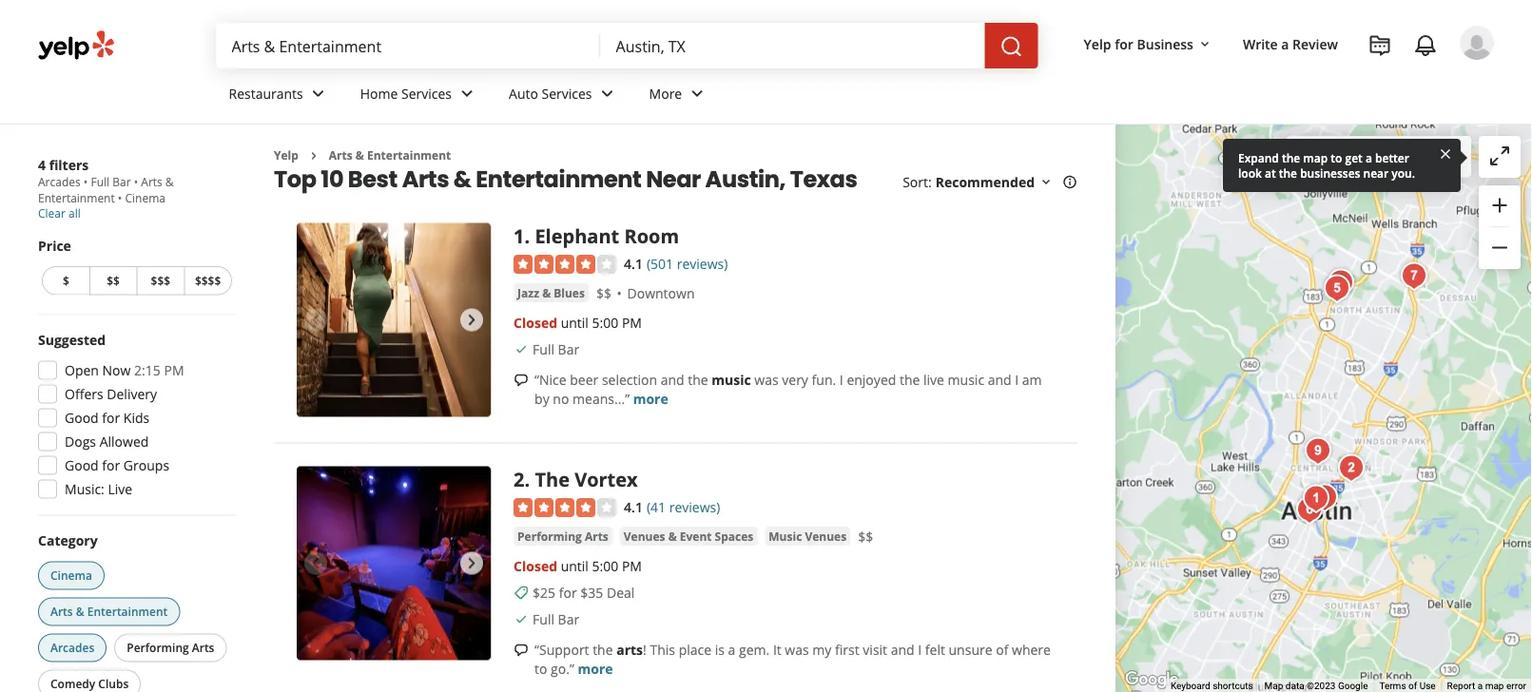 Task type: locate. For each thing, give the bounding box(es) containing it.
4.1 link left (41
[[624, 496, 643, 517]]

visit
[[863, 641, 888, 659]]

1 vertical spatial until
[[561, 557, 589, 575]]

1 horizontal spatial group
[[1479, 185, 1521, 269]]

for for kids
[[102, 409, 120, 427]]

0 vertical spatial of
[[996, 641, 1009, 659]]

get
[[1346, 150, 1363, 166]]

0 vertical spatial closed
[[514, 314, 557, 332]]

0 horizontal spatial and
[[661, 371, 685, 389]]

was very fun. i enjoyed the live music and i am by no means..."
[[535, 371, 1042, 408]]

0 horizontal spatial map
[[1304, 150, 1328, 166]]

2 vertical spatial pm
[[622, 557, 642, 575]]

16 speech v2 image left "support
[[514, 643, 529, 658]]

1 vertical spatial performing arts
[[127, 640, 214, 656]]

full bar down $25
[[533, 610, 580, 628]]

1 horizontal spatial performing arts button
[[514, 527, 612, 546]]

2 vertical spatial bar
[[558, 610, 580, 628]]

performing arts inside category "group"
[[127, 640, 214, 656]]

24 chevron down v2 image for auto services
[[596, 82, 619, 105]]

closed for elephant room
[[514, 314, 557, 332]]

2 venues from the left
[[805, 529, 847, 544]]

16 speech v2 image for 2
[[514, 643, 529, 658]]

2 horizontal spatial map
[[1486, 681, 1504, 692]]

look
[[1239, 165, 1262, 181]]

0 vertical spatial was
[[755, 371, 779, 389]]

1 vertical spatial more
[[578, 660, 613, 678]]

(501 reviews)
[[647, 254, 728, 272]]

4.1 link
[[624, 252, 643, 273], [624, 496, 643, 517]]

pm right 2:15
[[164, 361, 184, 380]]

i left felt
[[918, 641, 922, 659]]

2 services from the left
[[542, 84, 592, 102]]

& right arts & entertainment 'link' at the top left
[[454, 163, 471, 195]]

was left very
[[755, 371, 779, 389]]

and left am
[[988, 371, 1012, 389]]

was inside ! this place is a gem. it was my first visit and i felt unsure of where to go."
[[785, 641, 809, 659]]

1 horizontal spatial services
[[542, 84, 592, 102]]

arts inside button
[[50, 604, 73, 620]]

until up $25 for $35 deal
[[561, 557, 589, 575]]

1 vertical spatial .
[[525, 467, 530, 493]]

none field up 'home services'
[[232, 35, 586, 56]]

1 closed from the top
[[514, 314, 557, 332]]

0 vertical spatial 4.1 link
[[624, 252, 643, 273]]

1 vertical spatial of
[[1409, 681, 1418, 692]]

1 horizontal spatial •
[[118, 190, 122, 205]]

1 vertical spatial good
[[65, 457, 99, 475]]

(41
[[647, 498, 666, 516]]

0 horizontal spatial performing arts button
[[114, 634, 227, 663]]

"support the arts
[[535, 641, 643, 659]]

1 vertical spatial pm
[[164, 361, 184, 380]]

2 horizontal spatial $$
[[858, 528, 873, 546]]

elephant room image
[[297, 223, 491, 417]]

ipic austin image
[[1318, 270, 1357, 308]]

expand
[[1239, 150, 1279, 166]]

(41 reviews) link
[[647, 496, 720, 517]]

1 5:00 from the top
[[592, 314, 619, 332]]

. for 1
[[525, 223, 530, 249]]

kids
[[124, 409, 150, 427]]

0 horizontal spatial more
[[578, 660, 613, 678]]

1 horizontal spatial $$
[[596, 285, 612, 303]]

music venues link
[[765, 527, 851, 546]]

1 4.1 star rating image from the top
[[514, 255, 617, 274]]

2 none field from the left
[[616, 35, 970, 56]]

$$ left $$$ button in the top left of the page
[[107, 273, 120, 289]]

venues right the music
[[805, 529, 847, 544]]

2 closed from the top
[[514, 557, 557, 575]]

$$ right the music venues 'link' at the bottom of the page
[[858, 528, 873, 546]]

arcades inside arcades 'button'
[[50, 640, 94, 656]]

0 vertical spatial 16 speech v2 image
[[514, 373, 529, 388]]

5:00 up beer
[[592, 314, 619, 332]]

0 horizontal spatial $$
[[107, 273, 120, 289]]

16 checkmark v2 image down 16 deal v2 icon
[[514, 612, 529, 627]]

2 music from the left
[[948, 371, 985, 389]]

Near text field
[[616, 35, 970, 56]]

venues
[[624, 529, 665, 544], [805, 529, 847, 544]]

$25 for $35 deal
[[533, 584, 635, 602]]

1 horizontal spatial yelp
[[1084, 35, 1112, 53]]

1 vertical spatial arcades
[[50, 640, 94, 656]]

music venues button
[[765, 527, 851, 546]]

cinema button
[[38, 562, 105, 590]]

0 vertical spatial .
[[525, 223, 530, 249]]

2 . from the top
[[525, 467, 530, 493]]

3 24 chevron down v2 image from the left
[[686, 82, 709, 105]]

2 4.1 from the top
[[624, 498, 643, 516]]

5:00 up $35
[[592, 557, 619, 575]]

previous image
[[304, 309, 327, 331]]

16 speech v2 image for 1
[[514, 373, 529, 388]]

punch bowl social austin image
[[1322, 264, 1360, 302]]

None field
[[232, 35, 586, 56], [616, 35, 970, 56]]

24 chevron down v2 image inside auto services link
[[596, 82, 619, 105]]

more down the "support the arts
[[578, 660, 613, 678]]

all
[[69, 205, 81, 221]]

4.1 star rating image up performing arts link
[[514, 499, 617, 518]]

closed for the vortex
[[514, 557, 557, 575]]

for down offers delivery
[[102, 409, 120, 427]]

music right "live"
[[948, 371, 985, 389]]

0 vertical spatial 16 checkmark v2 image
[[514, 342, 529, 357]]

1 16 speech v2 image from the top
[[514, 373, 529, 388]]

4.1 star rating image up blues
[[514, 255, 617, 274]]

services for auto services
[[542, 84, 592, 102]]

2 5:00 from the top
[[592, 557, 619, 575]]

& inside category "group"
[[76, 604, 84, 620]]

a right 'report'
[[1478, 681, 1483, 692]]

comedy clubs
[[50, 676, 129, 692]]

the
[[1282, 150, 1301, 166], [1279, 165, 1298, 181], [688, 371, 708, 389], [900, 371, 920, 389], [593, 641, 613, 659]]

1 services from the left
[[401, 84, 452, 102]]

4
[[38, 156, 46, 174]]

map right as
[[1388, 148, 1416, 166]]

am
[[1022, 371, 1042, 389]]

yelp left business
[[1084, 35, 1112, 53]]

1 vertical spatial more link
[[578, 660, 613, 678]]

16 info v2 image
[[1063, 175, 1078, 190]]

reviews) for vortex
[[669, 498, 720, 516]]

0 vertical spatial 4.1 star rating image
[[514, 255, 617, 274]]

use
[[1420, 681, 1436, 692]]

1 horizontal spatial more
[[633, 390, 668, 408]]

2 horizontal spatial and
[[988, 371, 1012, 389]]

map left get
[[1304, 150, 1328, 166]]

notifications image
[[1415, 34, 1437, 57]]

for inside yelp for business "button"
[[1115, 35, 1134, 53]]

music venues
[[769, 529, 847, 544]]

1 horizontal spatial 24 chevron down v2 image
[[596, 82, 619, 105]]

cinema up price group
[[125, 190, 166, 205]]

1 closed until 5:00 pm from the top
[[514, 314, 642, 332]]

arts & entertainment down filters
[[38, 174, 174, 205]]

4.1 star rating image
[[514, 255, 617, 274], [514, 499, 617, 518]]

0 horizontal spatial to
[[535, 660, 547, 678]]

for left business
[[1115, 35, 1134, 53]]

1 4.1 from the top
[[624, 254, 643, 272]]

slideshow element for 2
[[297, 467, 491, 661]]

arts & entertainment
[[329, 147, 451, 163], [38, 174, 174, 205], [50, 604, 168, 620]]

more for room
[[633, 390, 668, 408]]

1 horizontal spatial cinema
[[125, 190, 166, 205]]

auto services link
[[494, 68, 634, 124]]

1 vertical spatial reviews)
[[669, 498, 720, 516]]

arcades for arcades • full bar •
[[38, 174, 81, 190]]

2 4.1 link from the top
[[624, 496, 643, 517]]

1 vertical spatial slideshow element
[[297, 467, 491, 661]]

services inside auto services link
[[542, 84, 592, 102]]

1 until from the top
[[561, 314, 589, 332]]

0 vertical spatial arcades
[[38, 174, 81, 190]]

full up "nice
[[533, 340, 555, 358]]

1 vertical spatial performing arts button
[[114, 634, 227, 663]]

4.1 link for room
[[624, 252, 643, 273]]

1 vertical spatial 4.1 link
[[624, 496, 643, 517]]

1 4.1 link from the top
[[624, 252, 643, 273]]

services right home
[[401, 84, 452, 102]]

. left the
[[525, 467, 530, 493]]

0 vertical spatial pm
[[622, 314, 642, 332]]

a inside write a review link
[[1282, 35, 1289, 53]]

2 vertical spatial full
[[533, 610, 555, 628]]

closed
[[514, 314, 557, 332], [514, 557, 557, 575]]

yelp
[[1084, 35, 1112, 53], [274, 147, 299, 163]]

closed up $25
[[514, 557, 557, 575]]

yelp for business
[[1084, 35, 1194, 53]]

24 chevron down v2 image for more
[[686, 82, 709, 105]]

0 vertical spatial to
[[1331, 150, 1343, 166]]

2 . the vortex
[[514, 467, 638, 493]]

1 horizontal spatial to
[[1331, 150, 1343, 166]]

full down $25
[[533, 610, 555, 628]]

i right fun.
[[840, 371, 844, 389]]

i left am
[[1015, 371, 1019, 389]]

first
[[835, 641, 860, 659]]

full bar up "nice
[[533, 340, 580, 358]]

zoom out image
[[1489, 236, 1512, 259]]

terms of use link
[[1380, 681, 1436, 692]]

None search field
[[216, 23, 1042, 68]]

arts & entertainment down home
[[329, 147, 451, 163]]

next image
[[460, 309, 483, 331]]

1 horizontal spatial and
[[891, 641, 915, 659]]

!
[[643, 641, 647, 659]]

closed down jazz
[[514, 314, 557, 332]]

more down '"nice beer selection and the music' on the left
[[633, 390, 668, 408]]

map inside expand the map to get a better look at the businesses near you.
[[1304, 150, 1328, 166]]

entertainment inside button
[[87, 604, 168, 620]]

24 chevron down v2 image inside home services link
[[456, 82, 479, 105]]

1 vertical spatial closed until 5:00 pm
[[514, 557, 642, 575]]

for right $25
[[559, 584, 577, 602]]

sky lounge on lady bird image
[[1291, 491, 1329, 529]]

i
[[840, 371, 844, 389], [1015, 371, 1019, 389], [918, 641, 922, 659]]

full for 2nd the 16 checkmark v2 image from the top
[[533, 610, 555, 628]]

1 vertical spatial was
[[785, 641, 809, 659]]

venues inside 'link'
[[805, 529, 847, 544]]

1 horizontal spatial performing arts
[[518, 529, 609, 544]]

2 slideshow element from the top
[[297, 467, 491, 661]]

jazz
[[518, 285, 539, 301]]

0 horizontal spatial none field
[[232, 35, 586, 56]]

for
[[1115, 35, 1134, 53], [102, 409, 120, 427], [102, 457, 120, 475], [559, 584, 577, 602]]

1 horizontal spatial venues
[[805, 529, 847, 544]]

24 chevron down v2 image
[[456, 82, 479, 105], [596, 82, 619, 105], [686, 82, 709, 105]]

room
[[624, 223, 679, 249]]

downtown
[[627, 285, 695, 303]]

$$$$
[[195, 273, 221, 289]]

0 vertical spatial reviews)
[[677, 254, 728, 272]]

24 chevron down v2 image right auto services
[[596, 82, 619, 105]]

16 checkmark v2 image down jazz
[[514, 342, 529, 357]]

0 vertical spatial more
[[633, 390, 668, 408]]

good up dogs
[[65, 409, 99, 427]]

and right the 'selection'
[[661, 371, 685, 389]]

pm inside "group"
[[164, 361, 184, 380]]

more link down the "support the arts
[[578, 660, 613, 678]]

1 vertical spatial to
[[535, 660, 547, 678]]

expand map image
[[1489, 145, 1512, 167]]

pm down downtown
[[622, 314, 642, 332]]

0 vertical spatial good
[[65, 409, 99, 427]]

1 good from the top
[[65, 409, 99, 427]]

4.1 left (501 at the left top of the page
[[624, 254, 643, 272]]

4.1 link left (501 at the left top of the page
[[624, 252, 643, 273]]

closed until 5:00 pm
[[514, 314, 642, 332], [514, 557, 642, 575]]

16 speech v2 image
[[514, 373, 529, 388], [514, 643, 529, 658]]

performing up clubs
[[127, 640, 189, 656]]

0 vertical spatial full bar
[[533, 340, 580, 358]]

0 horizontal spatial services
[[401, 84, 452, 102]]

24 chevron down v2 image left auto
[[456, 82, 479, 105]]

a right 'is'
[[728, 641, 736, 659]]

reviews)
[[677, 254, 728, 272], [669, 498, 720, 516]]

the vortex image
[[297, 467, 491, 661]]

clear all link
[[38, 205, 81, 221]]

was right it
[[785, 641, 809, 659]]

0 vertical spatial yelp
[[1084, 35, 1112, 53]]

4.1 star rating image for the
[[514, 499, 617, 518]]

closed until 5:00 pm up $25 for $35 deal
[[514, 557, 642, 575]]

performing arts down the
[[518, 529, 609, 544]]

0 horizontal spatial music
[[712, 371, 751, 389]]

group
[[1479, 185, 1521, 269], [32, 331, 236, 505]]

arcades up comedy
[[50, 640, 94, 656]]

1 24 chevron down v2 image from the left
[[456, 82, 479, 105]]

a
[[1282, 35, 1289, 53], [1366, 150, 1373, 166], [728, 641, 736, 659], [1478, 681, 1483, 692]]

1 slideshow element from the top
[[297, 223, 491, 417]]

0 horizontal spatial cinema
[[50, 568, 92, 584]]

event
[[680, 529, 712, 544]]

1 vertical spatial 5:00
[[592, 557, 619, 575]]

1 none field from the left
[[232, 35, 586, 56]]

$ button
[[42, 266, 89, 295]]

& down cinema button
[[76, 604, 84, 620]]

1 vertical spatial 4.1 star rating image
[[514, 499, 617, 518]]

map
[[1265, 681, 1284, 692]]

2 24 chevron down v2 image from the left
[[596, 82, 619, 105]]

full left • cinema
[[91, 174, 109, 190]]

1 vertical spatial full bar
[[533, 610, 580, 628]]

dogs
[[65, 433, 96, 451]]

for down the "dogs allowed"
[[102, 457, 120, 475]]

1 vertical spatial full
[[533, 340, 555, 358]]

map
[[1388, 148, 1416, 166], [1304, 150, 1328, 166], [1486, 681, 1504, 692]]

data
[[1286, 681, 1305, 692]]

1 vertical spatial yelp
[[274, 147, 299, 163]]

performing arts up clubs
[[127, 640, 214, 656]]

cinema down category
[[50, 568, 92, 584]]

0 horizontal spatial 24 chevron down v2 image
[[456, 82, 479, 105]]

entertainment
[[367, 147, 451, 163], [476, 163, 642, 195], [38, 190, 115, 205], [87, 604, 168, 620]]

business
[[1137, 35, 1194, 53]]

yelp left "16 chevron right v2" image
[[274, 147, 299, 163]]

report a map error link
[[1447, 681, 1527, 692]]

0 vertical spatial until
[[561, 314, 589, 332]]

1 horizontal spatial music
[[948, 371, 985, 389]]

slideshow element
[[297, 223, 491, 417], [297, 467, 491, 661]]

1 horizontal spatial i
[[918, 641, 922, 659]]

open now 2:15 pm
[[65, 361, 184, 380]]

1 vertical spatial cinema
[[50, 568, 92, 584]]

venues down (41
[[624, 529, 665, 544]]

0 horizontal spatial i
[[840, 371, 844, 389]]

none field up business categories element
[[616, 35, 970, 56]]

close image
[[1438, 145, 1454, 162]]

arcades down 4 filters
[[38, 174, 81, 190]]

top 10 best arts & entertainment near austin, texas
[[274, 163, 857, 195]]

0 vertical spatial closed until 5:00 pm
[[514, 314, 642, 332]]

"support
[[535, 641, 589, 659]]

0 vertical spatial slideshow element
[[297, 223, 491, 417]]

services inside home services link
[[401, 84, 452, 102]]

and right visit
[[891, 641, 915, 659]]

yelp inside "button"
[[1084, 35, 1112, 53]]

2 until from the top
[[561, 557, 589, 575]]

0 horizontal spatial venues
[[624, 529, 665, 544]]

closed until 5:00 pm for the
[[514, 557, 642, 575]]

means..."
[[573, 390, 630, 408]]

full
[[91, 174, 109, 190], [533, 340, 555, 358], [533, 610, 555, 628]]

16 deal v2 image
[[514, 585, 529, 601]]

2 16 speech v2 image from the top
[[514, 643, 529, 658]]

1 horizontal spatial performing
[[518, 529, 582, 544]]

of
[[996, 641, 1009, 659], [1409, 681, 1418, 692]]

1 vertical spatial 16 speech v2 image
[[514, 643, 529, 658]]

1 horizontal spatial more link
[[633, 390, 668, 408]]

spaces
[[715, 529, 754, 544]]

performing up $25
[[518, 529, 582, 544]]

0 vertical spatial 5:00
[[592, 314, 619, 332]]

1 horizontal spatial none field
[[616, 35, 970, 56]]

full for 1st the 16 checkmark v2 image from the top of the page
[[533, 340, 555, 358]]

services right auto
[[542, 84, 592, 102]]

0 vertical spatial bar
[[112, 174, 131, 190]]

reviews) right (501 at the left top of the page
[[677, 254, 728, 272]]

to left go."
[[535, 660, 547, 678]]

arts & entertainment button
[[38, 598, 180, 626]]

arts & entertainment up arcades 'button' on the bottom left of page
[[50, 604, 168, 620]]

performing arts button up clubs
[[114, 634, 227, 663]]

16 chevron right v2 image
[[306, 148, 321, 163]]

and
[[661, 371, 685, 389], [988, 371, 1012, 389], [891, 641, 915, 659]]

1 venues from the left
[[624, 529, 665, 544]]

pm up "deal"
[[622, 557, 642, 575]]

ruby a. image
[[1460, 26, 1494, 60]]

16 checkmark v2 image
[[514, 342, 529, 357], [514, 612, 529, 627]]

jazz & blues link
[[514, 284, 589, 303]]

2 horizontal spatial i
[[1015, 371, 1019, 389]]

2 4.1 star rating image from the top
[[514, 499, 617, 518]]

arcades for arcades
[[50, 640, 94, 656]]

good for good for kids
[[65, 409, 99, 427]]

1 vertical spatial group
[[32, 331, 236, 505]]

$$ right blues
[[596, 285, 612, 303]]

2 16 checkmark v2 image from the top
[[514, 612, 529, 627]]

performing arts button down the
[[514, 527, 612, 546]]

16 speech v2 image left "nice
[[514, 373, 529, 388]]

cinema
[[125, 190, 166, 205], [50, 568, 92, 584]]

map data ©2023 google
[[1265, 681, 1368, 692]]

slideshow element for 1
[[297, 223, 491, 417]]

4.1 link for vortex
[[624, 496, 643, 517]]

by
[[535, 390, 550, 408]]

1 vertical spatial performing
[[127, 640, 189, 656]]

home
[[360, 84, 398, 102]]

map region
[[1085, 0, 1533, 693]]

1 . from the top
[[525, 223, 530, 249]]

. left the elephant
[[525, 223, 530, 249]]

the vortex image
[[1333, 449, 1371, 488]]

0 horizontal spatial was
[[755, 371, 779, 389]]

0 vertical spatial 4.1
[[624, 254, 643, 272]]

yelp link
[[274, 147, 299, 163]]

0 horizontal spatial of
[[996, 641, 1009, 659]]

$$
[[107, 273, 120, 289], [596, 285, 612, 303], [858, 528, 873, 546]]

2 vertical spatial arts & entertainment
[[50, 604, 168, 620]]

0 horizontal spatial group
[[32, 331, 236, 505]]

a right get
[[1366, 150, 1373, 166]]

map for error
[[1486, 681, 1504, 692]]

until for the
[[561, 557, 589, 575]]

until down blues
[[561, 314, 589, 332]]

yelp for yelp link
[[274, 147, 299, 163]]

best
[[348, 163, 398, 195]]

to left get
[[1331, 150, 1343, 166]]

24 chevron down v2 image inside more link
[[686, 82, 709, 105]]

of left where
[[996, 641, 1009, 659]]

& right 10
[[356, 147, 364, 163]]

$$ for 1 . elephant room
[[596, 285, 612, 303]]

venues & event spaces
[[624, 529, 754, 544]]

0 horizontal spatial more link
[[578, 660, 613, 678]]

2 closed until 5:00 pm from the top
[[514, 557, 642, 575]]

arts
[[329, 147, 353, 163], [402, 163, 449, 195], [141, 174, 162, 190], [585, 529, 609, 544], [50, 604, 73, 620], [192, 640, 214, 656]]

map left error
[[1486, 681, 1504, 692]]

a right 'write' on the top of the page
[[1282, 35, 1289, 53]]

closed until 5:00 pm down blues
[[514, 314, 642, 332]]

services
[[401, 84, 452, 102], [542, 84, 592, 102]]

reviews) up 'event'
[[669, 498, 720, 516]]

1 vertical spatial closed
[[514, 557, 557, 575]]

4.1 for vortex
[[624, 498, 643, 516]]

of left use
[[1409, 681, 1418, 692]]

4.1 left (41
[[624, 498, 643, 516]]

0 vertical spatial group
[[1479, 185, 1521, 269]]

offers delivery
[[65, 385, 157, 403]]

search
[[1325, 148, 1367, 166]]

arts
[[617, 641, 643, 659]]

0 vertical spatial cinema
[[125, 190, 166, 205]]

24 chevron down v2 image right more
[[686, 82, 709, 105]]

music left very
[[712, 371, 751, 389]]

good down dogs
[[65, 457, 99, 475]]

2 good from the top
[[65, 457, 99, 475]]

unsure
[[949, 641, 993, 659]]

comedy
[[50, 676, 95, 692]]

more link down '"nice beer selection and the music' on the left
[[633, 390, 668, 408]]

yelp for yelp for business
[[1084, 35, 1112, 53]]



Task type: describe. For each thing, give the bounding box(es) containing it.
map for moves
[[1388, 148, 1416, 166]]

the inside was very fun. i enjoyed the live music and i am by no means..."
[[900, 371, 920, 389]]

jazz & blues
[[518, 285, 585, 301]]

top
[[274, 163, 316, 195]]

austin,
[[705, 163, 786, 195]]

esther's follies image
[[1306, 479, 1344, 517]]

i inside ! this place is a gem. it was my first visit and i felt unsure of where to go."
[[918, 641, 922, 659]]

1 music from the left
[[712, 371, 751, 389]]

zoom in image
[[1489, 194, 1512, 217]]

closed until 5:00 pm for elephant
[[514, 314, 642, 332]]

report a map error
[[1447, 681, 1527, 692]]

more for vortex
[[578, 660, 613, 678]]

recommended
[[936, 173, 1035, 191]]

24 chevron down v2 image
[[307, 82, 330, 105]]

a inside expand the map to get a better look at the businesses near you.
[[1366, 150, 1373, 166]]

as
[[1371, 148, 1384, 166]]

beer
[[570, 371, 599, 389]]

elephant
[[535, 223, 620, 249]]

0 vertical spatial performing
[[518, 529, 582, 544]]

(41 reviews)
[[647, 498, 720, 516]]

price
[[38, 236, 71, 254]]

it
[[773, 641, 782, 659]]

better
[[1376, 150, 1410, 166]]

category group
[[34, 531, 236, 693]]

at
[[1265, 165, 1276, 181]]

clubs
[[98, 676, 129, 692]]

& left 'event'
[[668, 529, 677, 544]]

previous image
[[304, 552, 327, 575]]

4.1 for room
[[624, 254, 643, 272]]

very
[[782, 371, 809, 389]]

pinstack image
[[1396, 257, 1434, 295]]

0 vertical spatial performing arts
[[518, 529, 609, 544]]

0 vertical spatial performing arts button
[[514, 527, 612, 546]]

1
[[514, 223, 525, 249]]

more link
[[634, 68, 724, 124]]

Find text field
[[232, 35, 586, 56]]

the ballroom at spider house image
[[1299, 432, 1338, 470]]

arcades button
[[38, 634, 107, 663]]

1 vertical spatial arts & entertainment
[[38, 174, 174, 205]]

good for groups
[[65, 457, 169, 475]]

the
[[535, 467, 570, 493]]

elephant room image
[[1298, 480, 1336, 518]]

reviews) for room
[[677, 254, 728, 272]]

2
[[514, 467, 525, 493]]

pm for 2 . the vortex
[[622, 557, 642, 575]]

suggested
[[38, 331, 106, 349]]

. for 2
[[525, 467, 530, 493]]

a inside ! this place is a gem. it was my first visit and i felt unsure of where to go."
[[728, 641, 736, 659]]

24 chevron down v2 image for home services
[[456, 82, 479, 105]]

for for business
[[1115, 35, 1134, 53]]

moves
[[1419, 148, 1460, 166]]

pm for 1 . elephant room
[[622, 314, 642, 332]]

map for to
[[1304, 150, 1328, 166]]

music: live
[[65, 480, 132, 498]]

16 chevron down v2 image
[[1039, 175, 1054, 190]]

restaurants link
[[214, 68, 345, 124]]

1 16 checkmark v2 image from the top
[[514, 342, 529, 357]]

for for groups
[[102, 457, 120, 475]]

group containing suggested
[[32, 331, 236, 505]]

venues & event spaces link
[[620, 527, 757, 546]]

clear
[[38, 205, 66, 221]]

0 vertical spatial arts & entertainment
[[329, 147, 451, 163]]

next image
[[460, 552, 483, 575]]

offers
[[65, 385, 103, 403]]

user actions element
[[1069, 24, 1521, 141]]

more link for vortex
[[578, 660, 613, 678]]

more link for room
[[633, 390, 668, 408]]

write a review link
[[1236, 27, 1346, 61]]

$$$$ button
[[184, 266, 232, 295]]

comedy clubs button
[[38, 670, 141, 693]]

2 horizontal spatial •
[[134, 174, 138, 190]]

1 . elephant room
[[514, 223, 679, 249]]

search image
[[1000, 35, 1023, 58]]

this
[[650, 641, 675, 659]]

was inside was very fun. i enjoyed the live music and i am by no means..."
[[755, 371, 779, 389]]

blues
[[554, 285, 585, 301]]

4.1 star rating image for elephant
[[514, 255, 617, 274]]

business categories element
[[214, 68, 1494, 124]]

error
[[1507, 681, 1527, 692]]

near
[[1364, 165, 1389, 181]]

5:00 for room
[[592, 314, 619, 332]]

good for good for groups
[[65, 457, 99, 475]]

performing inside category "group"
[[127, 640, 189, 656]]

none field near
[[616, 35, 970, 56]]

google
[[1338, 681, 1368, 692]]

projects image
[[1369, 34, 1392, 57]]

review
[[1293, 35, 1338, 53]]

$
[[63, 273, 69, 289]]

terms
[[1380, 681, 1406, 692]]

live
[[108, 480, 132, 498]]

• cinema
[[115, 190, 166, 205]]

more
[[649, 84, 682, 102]]

music inside was very fun. i enjoyed the live music and i am by no means..."
[[948, 371, 985, 389]]

my
[[813, 641, 832, 659]]

of inside ! this place is a gem. it was my first visit and i felt unsure of where to go."
[[996, 641, 1009, 659]]

arts & entertainment inside button
[[50, 604, 168, 620]]

1 vertical spatial bar
[[558, 340, 580, 358]]

search as map moves
[[1325, 148, 1460, 166]]

2 full bar from the top
[[533, 610, 580, 628]]

enjoyed
[[847, 371, 896, 389]]

now
[[102, 361, 131, 380]]

write
[[1243, 35, 1278, 53]]

! this place is a gem. it was my first visit and i felt unsure of where to go."
[[535, 641, 1051, 678]]

near
[[646, 163, 701, 195]]

$$ inside button
[[107, 273, 120, 289]]

music:
[[65, 480, 104, 498]]

report
[[1447, 681, 1476, 692]]

4 filters
[[38, 156, 89, 174]]

none field find
[[232, 35, 586, 56]]

services for home services
[[401, 84, 452, 102]]

open
[[65, 361, 99, 380]]

allowed
[[100, 433, 149, 451]]

& right jazz
[[542, 285, 551, 301]]

you.
[[1392, 165, 1415, 181]]

16 chevron down v2 image
[[1198, 37, 1213, 52]]

home services link
[[345, 68, 494, 124]]

expand the map to get a better look at the businesses near you. tooltip
[[1223, 139, 1461, 192]]

cinema inside button
[[50, 568, 92, 584]]

and inside ! this place is a gem. it was my first visit and i felt unsure of where to go."
[[891, 641, 915, 659]]

to inside expand the map to get a better look at the businesses near you.
[[1331, 150, 1343, 166]]

price group
[[38, 236, 236, 299]]

the vortex link
[[535, 467, 638, 493]]

"nice
[[535, 371, 567, 389]]

texas
[[790, 163, 857, 195]]

where
[[1012, 641, 1051, 659]]

10
[[321, 163, 344, 195]]

felt
[[925, 641, 945, 659]]

for for $35
[[559, 584, 577, 602]]

0 vertical spatial full
[[91, 174, 109, 190]]

dogs allowed
[[65, 433, 149, 451]]

$$ for 2 . the vortex
[[858, 528, 873, 546]]

$25
[[533, 584, 556, 602]]

vortex
[[575, 467, 638, 493]]

google image
[[1121, 668, 1183, 693]]

$$$ button
[[137, 266, 184, 295]]

until for elephant
[[561, 314, 589, 332]]

5:00 for vortex
[[592, 557, 619, 575]]

and inside was very fun. i enjoyed the live music and i am by no means..."
[[988, 371, 1012, 389]]

& right arcades • full bar •
[[165, 174, 174, 190]]

0 horizontal spatial •
[[84, 174, 88, 190]]

place
[[679, 641, 712, 659]]

good for kids
[[65, 409, 150, 427]]

live
[[924, 371, 945, 389]]

1 full bar from the top
[[533, 340, 580, 358]]

2:15
[[134, 361, 161, 380]]

yelp for business button
[[1076, 27, 1220, 61]]

to inside ! this place is a gem. it was my first visit and i felt unsure of where to go."
[[535, 660, 547, 678]]

jazz & blues button
[[514, 284, 589, 303]]



Task type: vqa. For each thing, say whether or not it's contained in the screenshot.
Comedy Clubs button
yes



